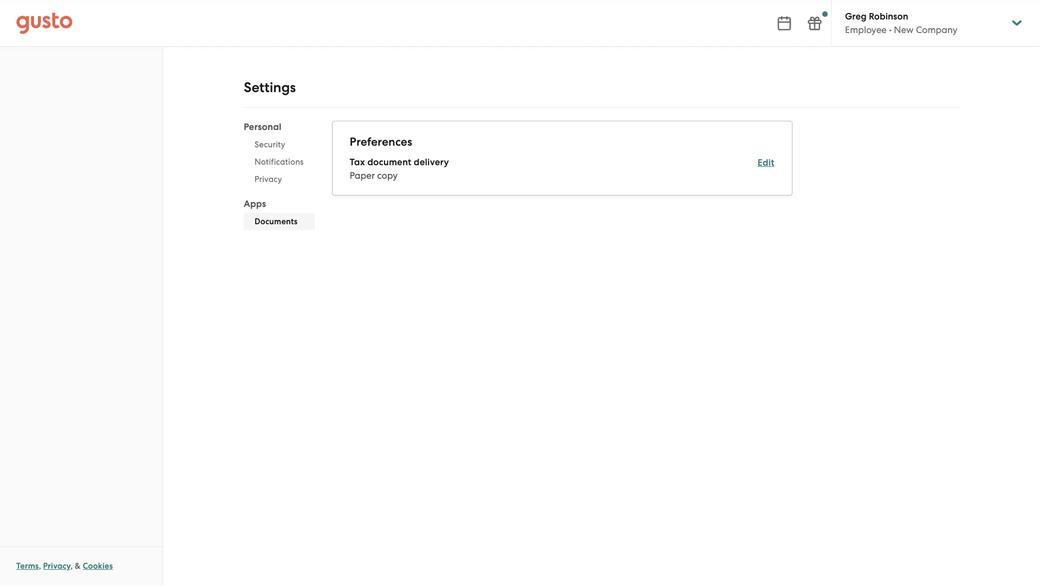 Task type: vqa. For each thing, say whether or not it's contained in the screenshot.
2nd , from the left
yes



Task type: locate. For each thing, give the bounding box(es) containing it.
terms link
[[16, 562, 39, 571]]

home image
[[16, 12, 73, 34]]

1 vertical spatial privacy link
[[43, 562, 71, 571]]

privacy link down "notifications"
[[244, 171, 315, 188]]

privacy link left &
[[43, 562, 71, 571]]

employee
[[846, 24, 888, 35]]

1 vertical spatial privacy
[[43, 562, 71, 571]]

0 horizontal spatial privacy
[[43, 562, 71, 571]]

paper
[[350, 170, 375, 181]]

security link
[[244, 136, 315, 153]]

personal
[[244, 121, 282, 133]]

copy
[[378, 170, 398, 181]]

privacy down "notifications"
[[255, 175, 282, 184]]

new
[[895, 24, 914, 35]]

settings
[[244, 79, 296, 96]]

greg
[[846, 11, 867, 22]]

,
[[39, 562, 41, 571], [71, 562, 73, 571]]

tax document delivery element
[[350, 156, 775, 182]]

1 horizontal spatial ,
[[71, 562, 73, 571]]

cookies button
[[83, 560, 113, 573]]

privacy inside group
[[255, 175, 282, 184]]

0 vertical spatial privacy
[[255, 175, 282, 184]]

cookies
[[83, 562, 113, 571]]

group containing personal
[[244, 121, 315, 234]]

privacy link
[[244, 171, 315, 188], [43, 562, 71, 571]]

company
[[917, 24, 958, 35]]

terms
[[16, 562, 39, 571]]

1 horizontal spatial privacy link
[[244, 171, 315, 188]]

1 , from the left
[[39, 562, 41, 571]]

notifications
[[255, 157, 304, 167]]

edit link
[[758, 157, 775, 169]]

0 horizontal spatial ,
[[39, 562, 41, 571]]

•
[[890, 24, 892, 35]]

edit
[[758, 157, 775, 169]]

privacy left &
[[43, 562, 71, 571]]

preferences
[[350, 135, 413, 149]]

1 horizontal spatial privacy
[[255, 175, 282, 184]]

gusto navigation element
[[0, 47, 162, 90]]

greg robinson employee • new company
[[846, 11, 958, 35]]

privacy
[[255, 175, 282, 184], [43, 562, 71, 571]]

delivery
[[414, 157, 449, 168]]

group
[[244, 121, 315, 234]]



Task type: describe. For each thing, give the bounding box(es) containing it.
0 horizontal spatial privacy link
[[43, 562, 71, 571]]

0 vertical spatial privacy link
[[244, 171, 315, 188]]

tax
[[350, 157, 365, 168]]

documents
[[255, 217, 298, 227]]

preferences group
[[350, 134, 775, 182]]

document
[[368, 157, 412, 168]]

tax document delivery paper copy
[[350, 157, 449, 181]]

2 , from the left
[[71, 562, 73, 571]]

&
[[75, 562, 81, 571]]

documents link
[[244, 213, 315, 230]]

robinson
[[870, 11, 909, 22]]

apps
[[244, 198, 266, 210]]

terms , privacy , & cookies
[[16, 562, 113, 571]]

security
[[255, 140, 285, 150]]

notifications link
[[244, 153, 315, 171]]



